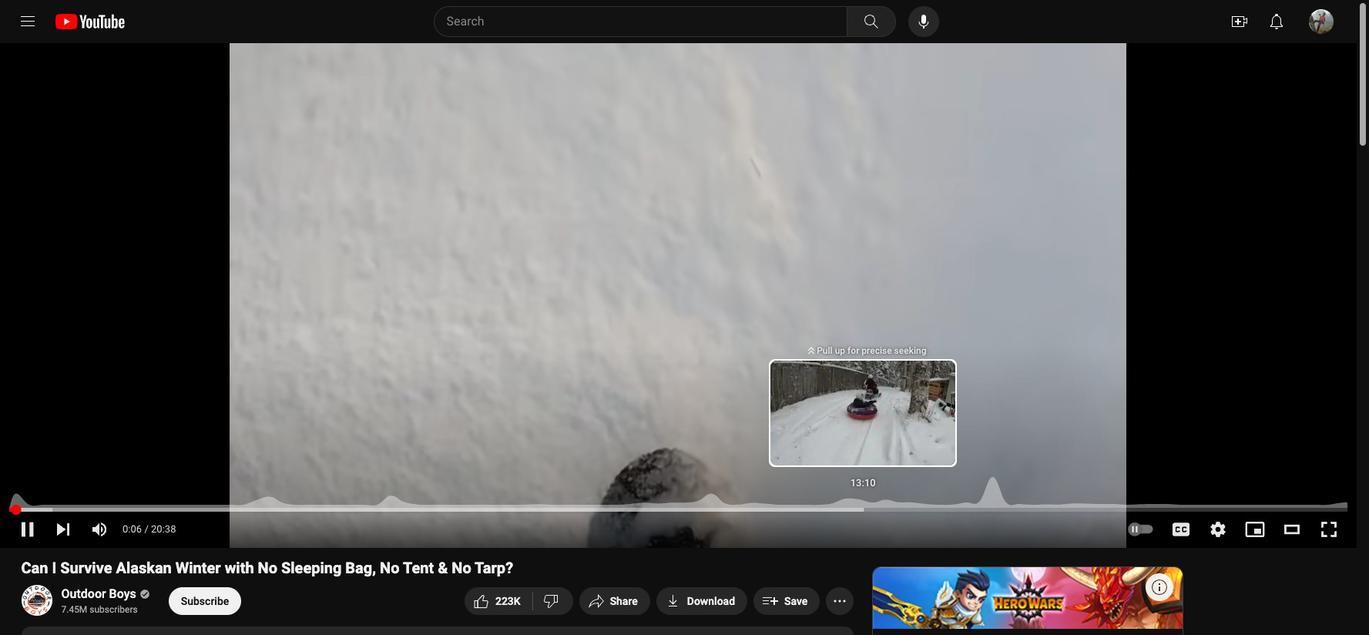 Task type: describe. For each thing, give the bounding box(es) containing it.
3
[[508, 595, 514, 607]]

subscribers
[[90, 604, 138, 615]]

1 2 from the left
[[496, 595, 502, 607]]

2 2 from the left
[[502, 595, 508, 607]]

winter
[[176, 559, 221, 577]]

7.45m
[[61, 604, 87, 615]]

0:06
[[123, 523, 142, 535]]

1 no from the left
[[258, 559, 277, 577]]

share
[[610, 595, 638, 607]]

3 no from the left
[[452, 559, 471, 577]]

bag,
[[346, 559, 376, 577]]

2 no from the left
[[380, 559, 400, 577]]

2 2 3 k
[[496, 595, 521, 607]]

tent
[[403, 559, 434, 577]]

with
[[225, 559, 254, 577]]

k
[[514, 595, 521, 607]]

&
[[438, 559, 448, 577]]

boys
[[109, 587, 136, 601]]

sleeping
[[281, 559, 342, 577]]

20:38
[[151, 523, 176, 535]]

save button
[[754, 587, 820, 615]]

Search text field
[[447, 12, 844, 32]]



Task type: locate. For each thing, give the bounding box(es) containing it.
can i survive alaskan winter with no sleeping bag, no tent & no tarp? main content
[[0, 43, 1357, 635]]

0:06 / 20:38
[[123, 523, 176, 535]]

no right &
[[452, 559, 471, 577]]

2 horizontal spatial no
[[452, 559, 471, 577]]

no right with
[[258, 559, 277, 577]]

2
[[496, 595, 502, 607], [502, 595, 508, 607]]

download
[[687, 595, 735, 607]]

autoplay is off image
[[1128, 524, 1155, 535]]

Subscribe text field
[[181, 595, 229, 607]]

tarp?
[[475, 559, 513, 577]]

survive
[[60, 559, 112, 577]]

7.45 million subscribers element
[[61, 603, 147, 617]]

outdoor boys
[[61, 587, 136, 601]]

7.45m subscribers
[[61, 604, 138, 615]]

subscribe button
[[169, 587, 241, 615]]

no
[[258, 559, 277, 577], [380, 559, 400, 577], [452, 559, 471, 577]]

can
[[21, 559, 48, 577]]

i
[[52, 559, 57, 577]]

seek slider slider
[[9, 499, 1348, 515]]

outdoor boys link
[[61, 586, 137, 603]]

alaskan
[[116, 559, 172, 577]]

2 left 3
[[496, 595, 502, 607]]

download button
[[656, 587, 748, 615]]

youtube video player element
[[0, 43, 1357, 548]]

0 horizontal spatial no
[[258, 559, 277, 577]]

no left tent
[[380, 559, 400, 577]]

1 horizontal spatial no
[[380, 559, 400, 577]]

outdoor
[[61, 587, 106, 601]]

can i survive alaskan winter with no sleeping bag, no tent & no tarp?
[[21, 559, 513, 577]]

2 left k
[[502, 595, 508, 607]]

subscribe
[[181, 595, 229, 607]]

None search field
[[406, 6, 899, 37]]

/
[[144, 523, 149, 535]]

share button
[[579, 587, 650, 615]]

save
[[785, 595, 808, 607]]

Download text field
[[687, 595, 735, 607]]

avatar image image
[[1309, 9, 1334, 34]]



Task type: vqa. For each thing, say whether or not it's contained in the screenshot.
The Seek Slider slider
yes



